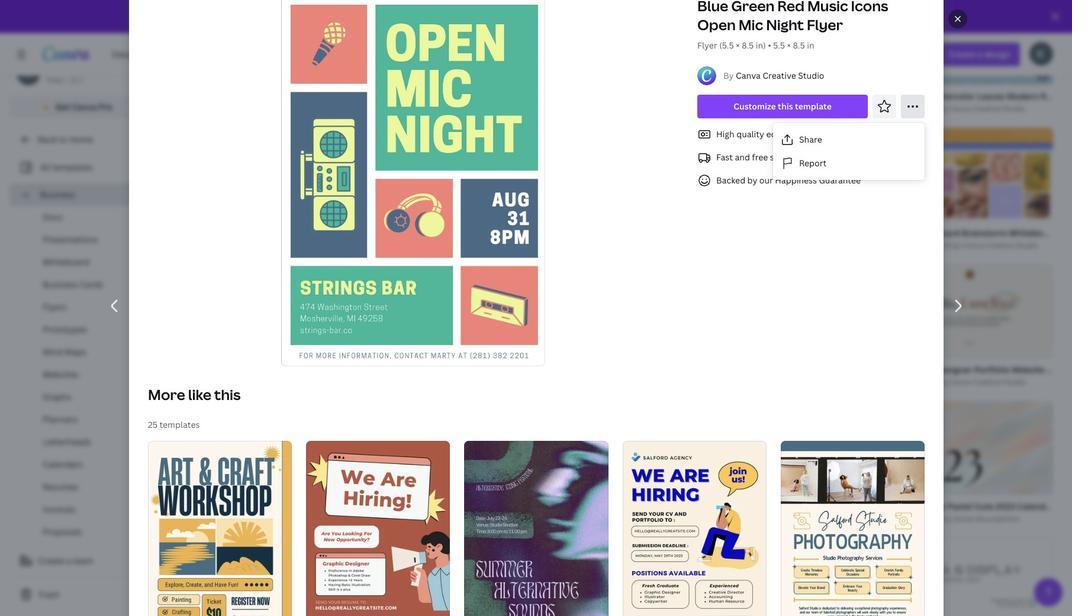 Task type: describe. For each thing, give the bounding box(es) containing it.
• inside blue green red music icons open mic night flyer flyer (5.5 × 8.5 in) • 5.5 × 8.5 in
[[768, 40, 771, 51]]

1 × from the left
[[736, 40, 740, 51]]

prototypes
[[43, 324, 87, 335]]

open
[[697, 15, 736, 34]]

a
[[66, 555, 71, 567]]

websites link
[[19, 364, 154, 386]]

0 vertical spatial simple
[[255, 234, 283, 245]]

blue and yellow illustration playful we are hiring flyer image
[[622, 441, 766, 616]]

planner left lucie
[[368, 562, 394, 573]]

list containing high quality eco-friendly printing available
[[697, 127, 925, 188]]

in for sales invoice professional doc in black pink purple tactile 3d style
[[312, 92, 319, 103]]

proposals link
[[19, 521, 154, 544]]

share button
[[773, 128, 925, 152]]

social
[[953, 514, 974, 524]]

icons
[[851, 0, 888, 15]]

business up flyers
[[43, 279, 78, 290]]

night
[[766, 15, 804, 34]]

invoices link
[[19, 499, 154, 521]]

pro inside "button"
[[99, 101, 113, 113]]

0 horizontal spatial calendar
[[910, 514, 941, 524]]

business left card
[[322, 234, 357, 245]]

red and blue illustration playful we are hiring flyer image
[[306, 441, 450, 616]]

maps
[[65, 346, 86, 358]]

0 horizontal spatial black
[[187, 234, 209, 245]]

1 vertical spatial brainstorm
[[918, 336, 963, 347]]

printing
[[817, 128, 849, 140]]

pink inside pink minimalist weekly planner planner by kaleidographix
[[368, 12, 385, 23]]

by inside colorful organic project proposal proposal by cristina culubret
[[581, 159, 589, 169]]

flyer by canva creative studio
[[549, 435, 654, 445]]

docs
[[43, 211, 63, 223]]

simple inside blue modern simple professional concept mind map graph graph by dani mira
[[241, 402, 269, 413]]

0 vertical spatial personal
[[47, 62, 83, 73]]

graphs
[[43, 391, 71, 403]]

2 8.5 from the left
[[793, 40, 805, 51]]

marketing report in white beige clean style image
[[344, 587, 511, 616]]

0 horizontal spatial white
[[229, 234, 253, 245]]

weekly
[[432, 12, 460, 23]]

tactile
[[393, 92, 420, 103]]

red
[[777, 0, 804, 15]]

mood board brainstorm whiteboard in red white simple style image
[[887, 128, 1053, 222]]

sales invoice professional doc in black pink purple tactile 3d style image
[[163, 0, 330, 86]]

brainstorm inside mood board brainstorm whiteboard in r whiteboard by canva creative studio
[[962, 227, 1007, 239]]

prototypes link
[[19, 319, 154, 341]]

by inside the blue watercolor leaves modern resume resume by canva creative studio
[[939, 104, 948, 114]]

green and violet creative grunge music festival flyer image
[[464, 441, 608, 616]]

trash
[[38, 589, 60, 600]]

report button
[[773, 152, 925, 175]]

minimalist inside simple clean minimalist planner planner by lucie sindelkova
[[423, 549, 465, 561]]

1 vertical spatial personal
[[285, 234, 320, 245]]

map for graph
[[382, 402, 399, 413]]

minimalist clean signature cv resume image
[[163, 439, 330, 616]]

cute
[[975, 501, 994, 512]]

free
[[752, 152, 768, 163]]

black and white simple personal business card image
[[163, 130, 330, 228]]

board
[[936, 227, 960, 239]]

style
[[435, 92, 456, 103]]

map for brainstorm
[[898, 336, 916, 347]]

simple clean minimalist planner image
[[344, 308, 511, 543]]

1 vertical spatial graph
[[187, 415, 208, 425]]

fast and free standard shipping
[[716, 152, 842, 163]]

modern inside blue modern simple professional concept mind map graph graph by dani mira
[[207, 402, 239, 413]]

eco-
[[766, 128, 784, 140]]

0 horizontal spatial •
[[65, 75, 67, 85]]

minimalist inside minimalist business letterhead letterhead by thundersoother
[[730, 63, 772, 74]]

professional inside sales invoice professional doc in black pink purple tactile 3d style invoice by canva creative studio
[[242, 92, 292, 103]]

minimalist inside pink minimalist weekly planner planner by kaleidographix
[[387, 12, 430, 23]]

r
[[1068, 227, 1072, 239]]

trash link
[[9, 583, 154, 607]]

assumptions
[[976, 514, 1020, 524]]

2 × from the left
[[787, 40, 791, 51]]

🎁
[[370, 11, 381, 22]]

0 vertical spatial resume
[[1041, 91, 1072, 102]]

creative inside the blue watercolor leaves modern resume resume by canva creative studio
[[973, 104, 1001, 114]]

mind maps link
[[19, 341, 154, 364]]

2 vertical spatial whiteboard
[[43, 256, 90, 268]]

$
[[1041, 71, 1045, 80]]

kaleidographix
[[406, 25, 458, 35]]

cream & yellow modern illustrated art & craft workshop flyer image
[[148, 441, 292, 616]]

canva inside "button"
[[72, 101, 97, 113]]

report by canva creative studio link
[[368, 283, 511, 295]]

1 horizontal spatial calendar
[[1017, 501, 1054, 512]]

pastel
[[948, 501, 973, 512]]

and for free
[[735, 152, 750, 163]]

gradient pastel cute 2023 calendar calendar by social assumptions
[[910, 501, 1054, 524]]

blue watercolor leaves modern resume image
[[887, 0, 1053, 85]]

studio inside 'link'
[[457, 284, 479, 294]]

create
[[38, 555, 64, 567]]

blue watercolor leaves modern resume resume by canva creative studio
[[910, 91, 1072, 114]]

templates for 25 templates
[[159, 419, 199, 430]]

1 horizontal spatial whiteboard
[[910, 240, 951, 251]]

our
[[759, 175, 773, 186]]

calendars
[[43, 459, 83, 470]]

resumes
[[43, 481, 78, 493]]

get canva pro
[[55, 101, 113, 113]]

handwritten
[[823, 336, 874, 347]]

home
[[69, 134, 93, 145]]

minimalist business letterhead link
[[730, 62, 856, 75]]

customize
[[733, 101, 776, 112]]

free
[[47, 75, 62, 85]]

blue for modern
[[187, 402, 205, 413]]

website by canva creative studio
[[910, 377, 1026, 387]]

all
[[40, 162, 51, 173]]

get
[[55, 101, 70, 113]]

graph by dani mira link
[[187, 414, 330, 426]]

studio inside the blue watercolor leaves modern resume resume by canva creative studio
[[1003, 104, 1025, 114]]

by inside list
[[747, 175, 757, 186]]

25 templates
[[148, 419, 199, 430]]

by
[[723, 70, 734, 81]]

the
[[475, 11, 489, 22]]

friendly
[[784, 128, 815, 140]]

sales invoice professional doc in black pink purple tactile 3d style link
[[187, 92, 456, 105]]

backed
[[716, 175, 745, 186]]

0 vertical spatial flyer
[[807, 15, 843, 34]]

canva inside the blue watercolor leaves modern resume resume by canva creative studio
[[950, 104, 971, 114]]

2023
[[996, 501, 1015, 512]]

2 horizontal spatial pink
[[772, 336, 790, 347]]

docs link
[[19, 206, 154, 229]]

off
[[403, 11, 415, 22]]

leaves
[[977, 91, 1005, 102]]

invoices
[[43, 504, 76, 515]]

limited
[[551, 11, 582, 22]]

business inside minimalist business letterhead letterhead by thundersoother
[[774, 63, 810, 74]]

letterhead by thundersoother link
[[730, 75, 856, 87]]

blue and yellow minimalist studio photography flyer image
[[781, 441, 925, 616]]

blue for green
[[697, 0, 728, 15]]

blue green red music icons open mic night flyer flyer (5.5 × 8.5 in) • 5.5 × 8.5 in
[[697, 0, 888, 51]]

create a team
[[38, 555, 93, 567]]

flyers
[[43, 301, 67, 313]]

business cards link
[[19, 274, 154, 296]]

high quality eco-friendly printing available
[[716, 128, 886, 140]]

in for mood board brainstorm whiteboard in r
[[1059, 227, 1066, 239]]

grey minimalist business project presentation image
[[706, 100, 873, 194]]

for
[[460, 11, 473, 22]]

blue modern simple professional concept mind map graph link
[[187, 401, 426, 414]]

gradient pastel cute 2023 calendar image
[[887, 401, 1053, 495]]

simple clean minimalist planner link
[[368, 549, 498, 562]]

🎁 50% off canva pro for the first 3 months. limited time offer.
[[370, 11, 627, 22]]

calendars link
[[19, 454, 154, 476]]

graphs link
[[19, 386, 154, 409]]

blue modern simple professional concept mind map graph image
[[163, 271, 330, 396]]

colorful organic project proposal proposal by cristina culubret
[[549, 145, 684, 169]]

mind maps
[[43, 346, 86, 358]]



Task type: locate. For each thing, give the bounding box(es) containing it.
whiteboard link
[[19, 251, 154, 274]]

this down letterhead by thundersoother link
[[778, 101, 793, 112]]

red and yellow minimalist law firm letterhead image
[[706, 373, 873, 609]]

business up the docs at the top
[[40, 189, 76, 200]]

and left doodle
[[755, 336, 770, 347]]

simple
[[255, 234, 283, 245], [241, 402, 269, 413], [368, 549, 396, 561]]

simple clean minimalist planner planner by lucie sindelkova
[[368, 549, 498, 573]]

2 horizontal spatial mind
[[876, 336, 896, 347]]

invoice right the sales at the top left of the page
[[210, 92, 240, 103]]

minimalist down in)
[[730, 63, 772, 74]]

backed by our happiness guarantee
[[716, 175, 861, 186]]

pink left purple
[[345, 92, 363, 103]]

planners
[[43, 414, 78, 425]]

lucie
[[406, 562, 425, 573]]

0 vertical spatial black
[[321, 92, 343, 103]]

professional inside blue modern simple professional concept mind map graph graph by dani mira
[[271, 402, 321, 413]]

1 horizontal spatial graph
[[401, 402, 426, 413]]

report for report by canva creative studio
[[368, 284, 391, 294]]

25
[[148, 419, 157, 430]]

1 horizontal spatial and
[[755, 336, 770, 347]]

0 vertical spatial map
[[898, 336, 916, 347]]

culubret
[[619, 159, 650, 169]]

0 horizontal spatial letterhead
[[730, 76, 768, 86]]

sales
[[187, 92, 208, 103]]

1 horizontal spatial ×
[[787, 40, 791, 51]]

create a team button
[[9, 549, 154, 573]]

sindelkova
[[426, 562, 464, 573]]

templates right 25
[[159, 419, 199, 430]]

templates right all
[[53, 162, 93, 173]]

black inside sales invoice professional doc in black pink purple tactile 3d style invoice by canva creative studio
[[321, 92, 343, 103]]

50%
[[382, 11, 401, 22]]

0 horizontal spatial graph
[[187, 415, 208, 425]]

and left free
[[735, 152, 750, 163]]

available
[[851, 128, 886, 140]]

0 vertical spatial pink
[[368, 12, 385, 23]]

this up dani
[[214, 385, 240, 404]]

canva inside 'link'
[[403, 284, 425, 294]]

1 horizontal spatial map
[[898, 336, 916, 347]]

by inside simple clean minimalist planner planner by lucie sindelkova
[[396, 562, 405, 573]]

by inside blue modern simple professional concept mind map graph graph by dani mira
[[210, 415, 218, 425]]

blue green red music icons open mic night flyer image
[[281, 0, 546, 367], [525, 183, 692, 416]]

letterhead up customize
[[730, 76, 768, 86]]

1 vertical spatial report
[[368, 284, 391, 294]]

letterheads link
[[19, 431, 154, 454]]

canva inside mood board brainstorm whiteboard in r whiteboard by canva creative studio
[[963, 240, 984, 251]]

2 horizontal spatial in
[[1059, 227, 1066, 239]]

colorful organic project proposal image
[[525, 0, 692, 139]]

modern right "leaves"
[[1007, 91, 1039, 102]]

1 horizontal spatial letterhead
[[812, 63, 856, 74]]

1 vertical spatial white
[[730, 336, 753, 347]]

pink inside sales invoice professional doc in black pink purple tactile 3d style invoice by canva creative studio
[[345, 92, 363, 103]]

0 horizontal spatial templates
[[53, 162, 93, 173]]

back to home
[[38, 134, 93, 145]]

blue up (5.5 at top
[[697, 0, 728, 15]]

black left and
[[187, 234, 209, 245]]

mind left maps
[[43, 346, 63, 358]]

like
[[188, 385, 211, 404]]

report inside button
[[799, 157, 827, 169]]

1 8.5 from the left
[[742, 40, 754, 51]]

purple
[[365, 92, 391, 103]]

minimalist up sindelkova
[[423, 549, 465, 561]]

mind for white and pink doodle handwritten mind map brainstorm
[[876, 336, 896, 347]]

canva inside sales invoice professional doc in black pink purple tactile 3d style invoice by canva creative studio
[[224, 105, 245, 115]]

0 horizontal spatial pro
[[99, 101, 113, 113]]

professional up the invoice by canva creative studio "link"
[[242, 92, 292, 103]]

proposal down colorful
[[549, 159, 579, 169]]

1 vertical spatial simple
[[241, 402, 269, 413]]

0 vertical spatial white
[[229, 234, 253, 245]]

proposal up the culubret
[[648, 145, 684, 157]]

× right 5.5
[[787, 40, 791, 51]]

creative inside 'link'
[[426, 284, 455, 294]]

report
[[799, 157, 827, 169], [368, 284, 391, 294]]

thundersoother
[[780, 76, 835, 86]]

creative
[[763, 70, 796, 81], [973, 104, 1001, 114], [247, 105, 276, 115], [986, 240, 1014, 251], [426, 284, 455, 294], [973, 377, 1002, 387], [601, 435, 630, 445]]

whiteboard down mood
[[910, 240, 951, 251]]

0 vertical spatial blue
[[697, 0, 728, 15]]

pink minimalist weekly planner image
[[344, 0, 511, 6]]

doc
[[294, 92, 310, 103]]

2 vertical spatial in
[[1059, 227, 1066, 239]]

top level navigation element
[[104, 43, 476, 66]]

2 vertical spatial minimalist
[[423, 549, 465, 561]]

blue up 25 templates
[[187, 402, 205, 413]]

1 vertical spatial templates
[[159, 419, 199, 430]]

blue inside blue green red music icons open mic night flyer flyer (5.5 × 8.5 in) • 5.5 × 8.5 in
[[697, 0, 728, 15]]

whiteboard left r
[[1009, 227, 1057, 239]]

template
[[795, 101, 832, 112]]

black and white simple personal business card link
[[187, 233, 379, 246]]

×
[[736, 40, 740, 51], [787, 40, 791, 51]]

back to home link
[[9, 128, 154, 152]]

2 horizontal spatial blue
[[910, 91, 929, 102]]

0 vertical spatial templates
[[53, 162, 93, 173]]

in up minimalist business letterhead link
[[807, 40, 814, 51]]

map
[[898, 336, 916, 347], [382, 402, 399, 413]]

modern inside the blue watercolor leaves modern resume resume by canva creative studio
[[1007, 91, 1039, 102]]

mira
[[237, 415, 252, 425]]

by inside minimalist business letterhead letterhead by thundersoother
[[769, 76, 778, 86]]

mind right concept
[[359, 402, 380, 413]]

1 vertical spatial proposal
[[549, 159, 579, 169]]

and for pink
[[755, 336, 770, 347]]

letterhead
[[812, 63, 856, 74], [730, 76, 768, 86]]

templates
[[53, 162, 93, 173], [159, 419, 199, 430]]

0 horizontal spatial proposal
[[549, 159, 579, 169]]

0 vertical spatial letterhead
[[812, 63, 856, 74]]

resume down watercolor
[[910, 104, 938, 114]]

invoice
[[210, 92, 240, 103], [187, 105, 212, 115]]

map inside blue modern simple professional concept mind map graph graph by dani mira
[[382, 402, 399, 413]]

1 vertical spatial map
[[382, 402, 399, 413]]

0 vertical spatial whiteboard
[[1009, 227, 1057, 239]]

•
[[768, 40, 771, 51], [65, 75, 67, 85]]

colorful
[[549, 145, 582, 157]]

1 horizontal spatial blue
[[697, 0, 728, 15]]

brainstorm up the whiteboard by canva creative studio link
[[962, 227, 1007, 239]]

0 vertical spatial professional
[[242, 92, 292, 103]]

letterheads
[[43, 436, 91, 448]]

1 vertical spatial pink
[[345, 92, 363, 103]]

1 horizontal spatial •
[[768, 40, 771, 51]]

by inside pink minimalist weekly planner planner by kaleidographix
[[396, 25, 405, 35]]

website
[[910, 377, 938, 387]]

in inside sales invoice professional doc in black pink purple tactile 3d style invoice by canva creative studio
[[312, 92, 319, 103]]

happiness
[[775, 175, 817, 186]]

calendar right 2023
[[1017, 501, 1054, 512]]

more
[[148, 385, 185, 404]]

modern up dani
[[207, 402, 239, 413]]

brainstorm up website
[[918, 336, 963, 347]]

• right in)
[[768, 40, 771, 51]]

report for report
[[799, 157, 827, 169]]

white and beige minimalist professional business invoice image
[[525, 459, 692, 616]]

black and white simple personal business card
[[187, 234, 379, 245]]

0 vertical spatial •
[[768, 40, 771, 51]]

resume down $
[[1041, 91, 1072, 102]]

blue inside the blue watercolor leaves modern resume resume by canva creative studio
[[910, 91, 929, 102]]

1 vertical spatial modern
[[207, 402, 239, 413]]

8.5 left in)
[[742, 40, 754, 51]]

1 vertical spatial resume
[[910, 104, 938, 114]]

0 horizontal spatial and
[[735, 152, 750, 163]]

templates for all templates
[[53, 162, 93, 173]]

1 vertical spatial whiteboard
[[910, 240, 951, 251]]

planner up 'planner by lucie sindelkova' link
[[467, 549, 498, 561]]

0 horizontal spatial modern
[[207, 402, 239, 413]]

studio inside sales invoice professional doc in black pink purple tactile 3d style invoice by canva creative studio
[[277, 105, 300, 115]]

simple up graph by dani mira link
[[241, 402, 269, 413]]

1 vertical spatial letterhead
[[730, 76, 768, 86]]

0 vertical spatial calendar
[[1017, 501, 1054, 512]]

planner by kaleidographix link
[[368, 24, 494, 36]]

letterhead up thundersoother
[[812, 63, 856, 74]]

× right (5.5 at top
[[736, 40, 740, 51]]

website by canva creative studio link
[[910, 377, 1053, 389]]

white and pink doodle handwritten mind map brainstorm
[[730, 336, 963, 347]]

by inside 'link'
[[393, 284, 402, 294]]

1 horizontal spatial flyer
[[697, 40, 717, 51]]

professional up graph by dani mira link
[[271, 402, 321, 413]]

minimalist down pink minimalist weekly planner image
[[387, 12, 430, 23]]

report by canva creative studio
[[368, 284, 479, 294]]

1 horizontal spatial proposal
[[648, 145, 684, 157]]

calendar
[[1017, 501, 1054, 512], [910, 514, 941, 524]]

0 horizontal spatial blue
[[187, 402, 205, 413]]

in inside blue green red music icons open mic night flyer flyer (5.5 × 8.5 in) • 5.5 × 8.5 in
[[807, 40, 814, 51]]

resumes link
[[19, 476, 154, 499]]

0 vertical spatial minimalist
[[387, 12, 430, 23]]

0 horizontal spatial whiteboard
[[43, 256, 90, 268]]

presentations
[[43, 234, 98, 245]]

brainstorm
[[962, 227, 1007, 239], [918, 336, 963, 347]]

1 horizontal spatial personal
[[285, 234, 320, 245]]

modern
[[1007, 91, 1039, 102], [207, 402, 239, 413]]

0 vertical spatial and
[[735, 152, 750, 163]]

1 vertical spatial professional
[[271, 402, 321, 413]]

0 vertical spatial invoice
[[210, 92, 240, 103]]

team
[[73, 555, 93, 567]]

pro up back to home link
[[99, 101, 113, 113]]

blue for watercolor
[[910, 91, 929, 102]]

simple right and
[[255, 234, 283, 245]]

report down share
[[799, 157, 827, 169]]

report down card
[[368, 284, 391, 294]]

0 horizontal spatial 8.5
[[742, 40, 754, 51]]

business up letterhead by thundersoother link
[[774, 63, 810, 74]]

• right free at top left
[[65, 75, 67, 85]]

doodle
[[792, 336, 821, 347]]

resume
[[1041, 91, 1072, 102], [910, 104, 938, 114]]

in left r
[[1059, 227, 1066, 239]]

mind right handwritten
[[876, 336, 896, 347]]

fast
[[716, 152, 733, 163]]

planner down 🎁
[[368, 25, 394, 35]]

1 vertical spatial black
[[187, 234, 209, 245]]

0 vertical spatial in
[[807, 40, 814, 51]]

project  general proposal image
[[887, 538, 1053, 616]]

websites
[[43, 369, 79, 380]]

in right doc
[[312, 92, 319, 103]]

planner by lucie sindelkova link
[[368, 562, 498, 574]]

and
[[211, 234, 227, 245]]

by inside mood board brainstorm whiteboard in r whiteboard by canva creative studio
[[952, 240, 961, 251]]

creative inside mood board brainstorm whiteboard in r whiteboard by canva creative studio
[[986, 240, 1014, 251]]

report inside 'link'
[[368, 284, 391, 294]]

invoice by canva creative studio link
[[187, 105, 330, 116]]

1 horizontal spatial resume
[[1041, 91, 1072, 102]]

by inside sales invoice professional doc in black pink purple tactile 3d style invoice by canva creative studio
[[214, 105, 222, 115]]

8.5 right 5.5
[[793, 40, 805, 51]]

blue inside blue modern simple professional concept mind map graph graph by dani mira
[[187, 402, 205, 413]]

1 vertical spatial flyer
[[697, 40, 717, 51]]

mind inside blue modern simple professional concept mind map graph graph by dani mira
[[359, 402, 380, 413]]

0 vertical spatial pro
[[444, 11, 458, 22]]

invoice down the sales at the top left of the page
[[187, 105, 212, 115]]

high
[[716, 128, 734, 140]]

2 vertical spatial flyer
[[549, 435, 566, 445]]

map up website
[[898, 336, 916, 347]]

project status report professional doc in dark blue light blue playful abstract style image
[[344, 49, 511, 265]]

0 horizontal spatial map
[[382, 402, 399, 413]]

1 horizontal spatial 8.5
[[793, 40, 805, 51]]

1 vertical spatial invoice
[[187, 105, 212, 115]]

0 vertical spatial graph
[[401, 402, 426, 413]]

pink left off
[[368, 12, 385, 23]]

offer.
[[604, 11, 626, 22]]

personal
[[47, 62, 83, 73], [285, 234, 320, 245]]

in)
[[756, 40, 766, 51]]

0 vertical spatial report
[[799, 157, 827, 169]]

0 vertical spatial proposal
[[648, 145, 684, 157]]

mind
[[876, 336, 896, 347], [43, 346, 63, 358], [359, 402, 380, 413]]

whiteboard down the presentations on the top left of page
[[43, 256, 90, 268]]

0 horizontal spatial in
[[312, 92, 319, 103]]

0 horizontal spatial this
[[214, 385, 240, 404]]

first
[[490, 11, 508, 22]]

list
[[697, 127, 925, 188]]

by inside the gradient pastel cute 2023 calendar calendar by social assumptions
[[943, 514, 952, 524]]

0 horizontal spatial flyer
[[549, 435, 566, 445]]

cards
[[80, 279, 103, 290]]

1 vertical spatial pro
[[99, 101, 113, 113]]

minimalist business letterhead image
[[706, 0, 873, 57]]

1 horizontal spatial black
[[321, 92, 343, 103]]

1 vertical spatial and
[[755, 336, 770, 347]]

1 horizontal spatial modern
[[1007, 91, 1039, 102]]

in inside mood board brainstorm whiteboard in r whiteboard by canva creative studio
[[1059, 227, 1066, 239]]

pink minimalist weekly planner link
[[368, 11, 494, 24]]

1 vertical spatial in
[[312, 92, 319, 103]]

black right doc
[[321, 92, 343, 103]]

1 horizontal spatial pro
[[444, 11, 458, 22]]

get canva pro button
[[9, 96, 154, 118]]

canva creative studio link
[[736, 70, 824, 81]]

mind for blue modern simple professional concept mind map graph graph by dani mira
[[359, 402, 380, 413]]

simple inside simple clean minimalist planner planner by lucie sindelkova
[[368, 549, 396, 561]]

creative inside sales invoice professional doc in black pink purple tactile 3d style invoice by canva creative studio
[[247, 105, 276, 115]]

pro left for
[[444, 11, 458, 22]]

all templates
[[40, 162, 93, 173]]

1 horizontal spatial pink
[[368, 12, 385, 23]]

1 horizontal spatial mind
[[359, 402, 380, 413]]

to
[[59, 134, 67, 145]]

1 vertical spatial this
[[214, 385, 240, 404]]

1 vertical spatial calendar
[[910, 514, 941, 524]]

2 horizontal spatial flyer
[[807, 15, 843, 34]]

0 horizontal spatial resume
[[910, 104, 938, 114]]

pro
[[444, 11, 458, 22], [99, 101, 113, 113]]

blue left watercolor
[[910, 91, 929, 102]]

0 horizontal spatial personal
[[47, 62, 83, 73]]

0 vertical spatial this
[[778, 101, 793, 112]]

planner right weekly
[[462, 12, 494, 23]]

watercolor
[[931, 91, 975, 102]]

None search field
[[504, 43, 859, 66]]

1 horizontal spatial this
[[778, 101, 793, 112]]

calendar down the gradient
[[910, 514, 941, 524]]

pink left doodle
[[772, 336, 790, 347]]

2 horizontal spatial whiteboard
[[1009, 227, 1057, 239]]

and
[[735, 152, 750, 163], [755, 336, 770, 347]]

0 horizontal spatial mind
[[43, 346, 63, 358]]

mood
[[910, 227, 934, 239]]

0 horizontal spatial ×
[[736, 40, 740, 51]]

free •
[[47, 75, 67, 85]]

studio inside mood board brainstorm whiteboard in r whiteboard by canva creative studio
[[1016, 240, 1039, 251]]

map right concept
[[382, 402, 399, 413]]

1 vertical spatial minimalist
[[730, 63, 772, 74]]

1 vertical spatial blue
[[910, 91, 929, 102]]

months.
[[516, 11, 550, 22]]

shipping
[[808, 152, 842, 163]]

simple left clean
[[368, 549, 396, 561]]

0 horizontal spatial report
[[368, 284, 391, 294]]

2 vertical spatial pink
[[772, 336, 790, 347]]

2 vertical spatial simple
[[368, 549, 396, 561]]



Task type: vqa. For each thing, say whether or not it's contained in the screenshot.


